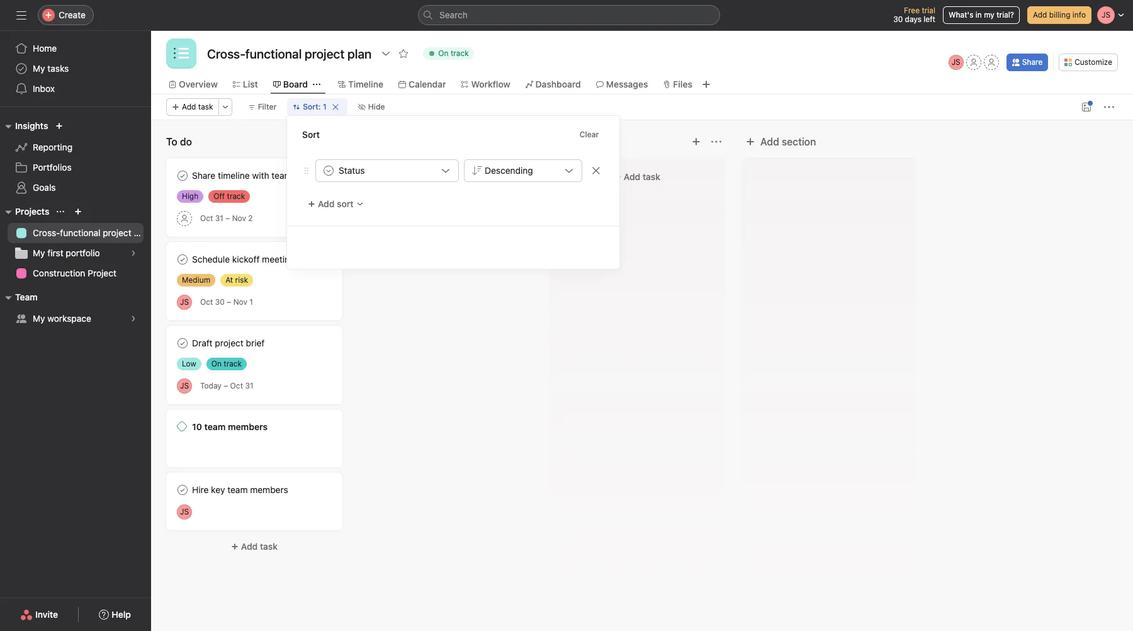 Task type: locate. For each thing, give the bounding box(es) containing it.
0 horizontal spatial 1
[[250, 297, 253, 307]]

0 vertical spatial project
[[103, 227, 131, 238]]

on up "calendar"
[[438, 48, 449, 58]]

team right 10
[[204, 421, 226, 432]]

completed checkbox left the draft
[[175, 336, 190, 351]]

1 my from the top
[[33, 63, 45, 74]]

nov down risk on the left top of the page
[[233, 297, 247, 307]]

1 vertical spatial 30
[[215, 297, 225, 307]]

oct up schedule
[[200, 213, 213, 223]]

add task button
[[166, 98, 219, 116], [557, 166, 718, 188], [166, 535, 343, 558]]

add task down the "hire key team members"
[[241, 541, 278, 552]]

oct right the today
[[230, 381, 243, 390]]

add for the top add task button
[[182, 102, 196, 111]]

nov
[[232, 213, 246, 223], [233, 297, 247, 307]]

1 vertical spatial add task
[[624, 171, 661, 182]]

0 vertical spatial on
[[438, 48, 449, 58]]

list link
[[233, 77, 258, 91]]

completed checkbox left key
[[175, 482, 190, 497]]

see details, my first portfolio image
[[130, 249, 137, 257]]

tasks
[[47, 63, 69, 74]]

add section
[[761, 136, 816, 147]]

sort
[[302, 129, 320, 140]]

my inside "projects" element
[[33, 247, 45, 258]]

0 horizontal spatial 31
[[215, 213, 224, 223]]

insights
[[15, 120, 48, 131]]

at
[[226, 275, 233, 285]]

my first portfolio link
[[8, 243, 144, 263]]

help
[[112, 609, 131, 620]]

1 horizontal spatial share
[[1023, 57, 1043, 67]]

hide
[[368, 102, 385, 111]]

nov left 2
[[232, 213, 246, 223]]

on inside 'dropdown button'
[[438, 48, 449, 58]]

hire left 5
[[384, 170, 400, 181]]

track
[[451, 48, 469, 58], [227, 191, 245, 201], [224, 359, 242, 368]]

dialog
[[287, 116, 620, 269]]

add left section
[[761, 136, 780, 147]]

my down 'cross-' at the top
[[33, 247, 45, 258]]

add to starred image
[[399, 48, 409, 59]]

first for hire
[[403, 170, 418, 181]]

31 right the today
[[245, 381, 253, 390]]

show options image
[[381, 48, 391, 59]]

completed image left the draft
[[175, 336, 190, 351]]

0 vertical spatial on track
[[438, 48, 469, 58]]

first for my
[[47, 247, 63, 258]]

None text field
[[204, 42, 375, 65]]

2 completed image from the top
[[175, 482, 190, 497]]

project
[[88, 268, 117, 278]]

trial
[[922, 6, 936, 15]]

tab actions image
[[313, 81, 321, 88]]

at risk
[[226, 275, 248, 285]]

with
[[252, 170, 269, 181]]

teams element
[[0, 286, 151, 331]]

2 vertical spatial –
[[224, 381, 228, 390]]

track right off
[[227, 191, 245, 201]]

0 horizontal spatial add task
[[182, 102, 213, 111]]

oct 31 – nov 2
[[200, 213, 253, 223]]

add task for the top add task button
[[182, 102, 213, 111]]

add task image down sort: 1 dropdown button
[[309, 137, 319, 147]]

what's in my trial?
[[949, 10, 1014, 20]]

list
[[243, 79, 258, 89]]

3 my from the top
[[33, 313, 45, 324]]

goals
[[33, 182, 56, 193]]

2 vertical spatial track
[[224, 359, 242, 368]]

add inside add section button
[[761, 136, 780, 147]]

1 vertical spatial members
[[228, 421, 268, 432]]

– for timeline
[[226, 213, 230, 223]]

2 vertical spatial add task
[[241, 541, 278, 552]]

Completed checkbox
[[175, 168, 190, 183], [175, 336, 190, 351], [175, 482, 190, 497]]

portfolios link
[[8, 157, 144, 178]]

0 horizontal spatial team
[[204, 421, 226, 432]]

nov for timeline
[[232, 213, 246, 223]]

off track
[[214, 191, 245, 201]]

on track down the search
[[438, 48, 469, 58]]

add task image for present
[[691, 137, 702, 147]]

share down the add billing info button
[[1023, 57, 1043, 67]]

1 vertical spatial completed checkbox
[[175, 336, 190, 351]]

1 vertical spatial nov
[[233, 297, 247, 307]]

1 vertical spatial completed image
[[175, 252, 190, 267]]

board
[[283, 79, 308, 89]]

team
[[204, 421, 226, 432], [227, 484, 248, 495]]

team right key
[[227, 484, 248, 495]]

add down 'overview' link
[[182, 102, 196, 111]]

files link
[[663, 77, 693, 91]]

inbox
[[33, 83, 55, 94]]

0 vertical spatial 1
[[323, 102, 327, 111]]

add down the "hire key team members"
[[241, 541, 258, 552]]

1 vertical spatial task
[[643, 171, 661, 182]]

0 vertical spatial task
[[198, 102, 213, 111]]

my down team
[[33, 313, 45, 324]]

share for share timeline with teammates
[[192, 170, 216, 181]]

0 vertical spatial nov
[[232, 213, 246, 223]]

track down 'draft project brief'
[[224, 359, 242, 368]]

1 horizontal spatial first
[[403, 170, 418, 181]]

31 down off
[[215, 213, 224, 223]]

1 vertical spatial first
[[47, 247, 63, 258]]

add task image
[[309, 137, 319, 147], [691, 137, 702, 147]]

functional
[[60, 227, 100, 238]]

add inside add sort popup button
[[318, 198, 335, 209]]

0 vertical spatial 30
[[894, 14, 903, 24]]

trial?
[[997, 10, 1014, 20]]

hide sidebar image
[[16, 10, 26, 20]]

plan
[[134, 227, 151, 238]]

first up construction
[[47, 247, 63, 258]]

1 horizontal spatial 1
[[323, 102, 327, 111]]

help button
[[91, 603, 139, 626]]

on track inside 'dropdown button'
[[438, 48, 469, 58]]

cross-functional project plan link
[[8, 223, 151, 243]]

present
[[549, 136, 585, 147]]

days
[[905, 14, 922, 24]]

0 vertical spatial completed image
[[175, 168, 190, 183]]

1 horizontal spatial 30
[[894, 14, 903, 24]]

1 horizontal spatial on
[[438, 48, 449, 58]]

1
[[323, 102, 327, 111], [250, 297, 253, 307]]

0 horizontal spatial add task image
[[309, 137, 319, 147]]

1 vertical spatial completed image
[[175, 482, 190, 497]]

construction project
[[33, 268, 117, 278]]

1 completed checkbox from the top
[[175, 168, 190, 183]]

2 vertical spatial completed checkbox
[[175, 482, 190, 497]]

1 horizontal spatial on track
[[438, 48, 469, 58]]

completed checkbox up the high
[[175, 168, 190, 183]]

0 vertical spatial 31
[[215, 213, 224, 223]]

info
[[1073, 10, 1086, 20]]

1 vertical spatial share
[[192, 170, 216, 181]]

1 completed image from the top
[[175, 336, 190, 351]]

my inside global element
[[33, 63, 45, 74]]

completed image up medium
[[175, 252, 190, 267]]

on track down 'draft project brief'
[[211, 359, 242, 368]]

1 horizontal spatial project
[[215, 338, 244, 348]]

0 vertical spatial oct
[[200, 213, 213, 223]]

1 vertical spatial oct
[[200, 297, 213, 307]]

first left 5
[[403, 170, 418, 181]]

0 horizontal spatial task
[[198, 102, 213, 111]]

0 vertical spatial completed checkbox
[[175, 168, 190, 183]]

share
[[1023, 57, 1043, 67], [192, 170, 216, 181]]

on track
[[438, 48, 469, 58], [211, 359, 242, 368]]

0 horizontal spatial share
[[192, 170, 216, 181]]

0 vertical spatial share
[[1023, 57, 1043, 67]]

team button
[[0, 290, 38, 305]]

2 vertical spatial members
[[250, 484, 288, 495]]

1 inside dropdown button
[[323, 102, 327, 111]]

my inside teams element
[[33, 313, 45, 324]]

2 vertical spatial my
[[33, 313, 45, 324]]

clear button
[[574, 126, 605, 144]]

overview
[[179, 79, 218, 89]]

completed image for hire
[[175, 482, 190, 497]]

members for team
[[250, 484, 288, 495]]

calendar link
[[399, 77, 446, 91]]

js button down low
[[177, 378, 192, 393]]

my for my first portfolio
[[33, 247, 45, 258]]

members
[[429, 170, 467, 181], [228, 421, 268, 432], [250, 484, 288, 495]]

0 horizontal spatial 30
[[215, 297, 225, 307]]

sort: 1
[[303, 102, 327, 111]]

1 vertical spatial on track
[[211, 359, 242, 368]]

high
[[182, 191, 199, 201]]

oct down medium
[[200, 297, 213, 307]]

search button
[[418, 5, 720, 25]]

my
[[984, 10, 995, 20]]

members down today – oct 31
[[228, 421, 268, 432]]

hire left key
[[192, 484, 209, 495]]

share for share
[[1023, 57, 1043, 67]]

list image
[[174, 46, 189, 61]]

timeline
[[348, 79, 383, 89]]

add task down overview on the left top
[[182, 102, 213, 111]]

2 completed image from the top
[[175, 252, 190, 267]]

oct
[[200, 213, 213, 223], [200, 297, 213, 307], [230, 381, 243, 390]]

1 vertical spatial my
[[33, 247, 45, 258]]

0 horizontal spatial project
[[103, 227, 131, 238]]

share up the high
[[192, 170, 216, 181]]

on up the today
[[211, 359, 222, 368]]

0 vertical spatial track
[[451, 48, 469, 58]]

files
[[673, 79, 693, 89]]

10
[[192, 421, 202, 432]]

to do
[[166, 136, 192, 147]]

project left plan in the left top of the page
[[103, 227, 131, 238]]

first inside "projects" element
[[47, 247, 63, 258]]

3 completed checkbox from the top
[[175, 482, 190, 497]]

0 vertical spatial members
[[429, 170, 467, 181]]

add tab image
[[701, 79, 712, 89]]

track down the search
[[451, 48, 469, 58]]

sort
[[337, 198, 354, 209]]

completed image up the high
[[175, 168, 190, 183]]

meeting
[[262, 254, 295, 264]]

1 left "clear" icon
[[323, 102, 327, 111]]

0 horizontal spatial first
[[47, 247, 63, 258]]

js button down what's
[[949, 55, 964, 70]]

1 vertical spatial track
[[227, 191, 245, 201]]

schedule kickoff meeting
[[192, 254, 295, 264]]

2 horizontal spatial add task
[[624, 171, 661, 182]]

calendar
[[409, 79, 446, 89]]

1 vertical spatial hire
[[192, 484, 209, 495]]

project left brief
[[215, 338, 244, 348]]

add task
[[182, 102, 213, 111], [624, 171, 661, 182], [241, 541, 278, 552]]

members right key
[[250, 484, 288, 495]]

completed image for draft
[[175, 336, 190, 351]]

risk
[[235, 275, 248, 285]]

1 add task image from the left
[[309, 137, 319, 147]]

add for add sort popup button
[[318, 198, 335, 209]]

share inside button
[[1023, 57, 1043, 67]]

10 team members
[[192, 421, 268, 432]]

0 vertical spatial completed image
[[175, 336, 190, 351]]

2 my from the top
[[33, 247, 45, 258]]

share timeline with teammates
[[192, 170, 317, 181]]

js button down the "hire key team members"
[[177, 504, 192, 520]]

1 horizontal spatial task
[[260, 541, 278, 552]]

add left billing
[[1033, 10, 1048, 20]]

completed image for schedule kickoff meeting
[[175, 252, 190, 267]]

1 vertical spatial –
[[227, 297, 231, 307]]

add left sort
[[318, 198, 335, 209]]

add task right remove icon
[[624, 171, 661, 182]]

– down off track
[[226, 213, 230, 223]]

2 vertical spatial task
[[260, 541, 278, 552]]

kickoff
[[232, 254, 260, 264]]

1 up brief
[[250, 297, 253, 307]]

my for my tasks
[[33, 63, 45, 74]]

1 completed image from the top
[[175, 168, 190, 183]]

– down at
[[227, 297, 231, 307]]

add
[[1033, 10, 1048, 20], [182, 102, 196, 111], [761, 136, 780, 147], [624, 171, 641, 182], [318, 198, 335, 209], [241, 541, 258, 552]]

my left tasks on the left of the page
[[33, 63, 45, 74]]

31
[[215, 213, 224, 223], [245, 381, 253, 390]]

members right 5
[[429, 170, 467, 181]]

Completed checkbox
[[175, 252, 190, 267]]

2 horizontal spatial task
[[643, 171, 661, 182]]

2 completed checkbox from the top
[[175, 336, 190, 351]]

completed image
[[175, 168, 190, 183], [175, 252, 190, 267]]

1 horizontal spatial 31
[[245, 381, 253, 390]]

0 vertical spatial add task
[[182, 102, 213, 111]]

1 horizontal spatial add task
[[241, 541, 278, 552]]

add right remove icon
[[624, 171, 641, 182]]

0 vertical spatial my
[[33, 63, 45, 74]]

create button
[[38, 5, 94, 25]]

add sort
[[318, 198, 354, 209]]

1 horizontal spatial team
[[227, 484, 248, 495]]

0 vertical spatial –
[[226, 213, 230, 223]]

portfolios
[[33, 162, 72, 173]]

1 vertical spatial on
[[211, 359, 222, 368]]

today – oct 31
[[200, 381, 253, 390]]

2 add task image from the left
[[691, 137, 702, 147]]

completed image left key
[[175, 482, 190, 497]]

status
[[339, 165, 365, 176]]

Completed milestone checkbox
[[177, 421, 187, 431]]

0 horizontal spatial hire
[[192, 484, 209, 495]]

–
[[226, 213, 230, 223], [227, 297, 231, 307], [224, 381, 228, 390]]

0 vertical spatial hire
[[384, 170, 400, 181]]

my first portfolio
[[33, 247, 100, 258]]

0 horizontal spatial on
[[211, 359, 222, 368]]

add task image left more section actions "icon"
[[691, 137, 702, 147]]

completed image
[[175, 336, 190, 351], [175, 482, 190, 497]]

1 horizontal spatial hire
[[384, 170, 400, 181]]

1 horizontal spatial add task image
[[691, 137, 702, 147]]

– right the today
[[224, 381, 228, 390]]

0 vertical spatial first
[[403, 170, 418, 181]]



Task type: vqa. For each thing, say whether or not it's contained in the screenshot.
Add task BUTTON
yes



Task type: describe. For each thing, give the bounding box(es) containing it.
section
[[782, 136, 816, 147]]

free trial 30 days left
[[894, 6, 936, 24]]

track for draft project brief
[[224, 359, 242, 368]]

add task for middle add task button
[[624, 171, 661, 182]]

1 vertical spatial add task button
[[557, 166, 718, 188]]

track for share timeline with teammates
[[227, 191, 245, 201]]

search list box
[[418, 5, 720, 25]]

on track button
[[418, 45, 480, 62]]

add for middle add task button
[[624, 171, 641, 182]]

workflow
[[471, 79, 510, 89]]

completed checkbox for draft
[[175, 336, 190, 351]]

workspace
[[47, 313, 91, 324]]

board link
[[273, 77, 308, 91]]

completed milestone image
[[177, 421, 187, 431]]

2 vertical spatial oct
[[230, 381, 243, 390]]

1 vertical spatial project
[[215, 338, 244, 348]]

oct for share
[[200, 213, 213, 223]]

descending
[[485, 165, 533, 176]]

messages link
[[596, 77, 648, 91]]

construction
[[33, 268, 85, 278]]

add for the bottommost add task button
[[241, 541, 258, 552]]

filter
[[258, 102, 277, 111]]

reporting link
[[8, 137, 144, 157]]

1 vertical spatial team
[[227, 484, 248, 495]]

hire for hire key team members
[[192, 484, 209, 495]]

– for kickoff
[[227, 297, 231, 307]]

cross-functional project plan
[[33, 227, 151, 238]]

goals link
[[8, 178, 144, 198]]

new project or portfolio image
[[75, 208, 82, 215]]

draft project brief
[[192, 338, 265, 348]]

what's in my trial? button
[[943, 6, 1020, 24]]

more actions image
[[1105, 102, 1115, 112]]

oct for schedule
[[200, 297, 213, 307]]

workflow link
[[461, 77, 510, 91]]

share button
[[1007, 54, 1049, 71]]

add billing info button
[[1028, 6, 1092, 24]]

clear
[[580, 130, 599, 139]]

add task image for to do
[[309, 137, 319, 147]]

nov for kickoff
[[233, 297, 247, 307]]

30 inside free trial 30 days left
[[894, 14, 903, 24]]

dashboard link
[[526, 77, 581, 91]]

track inside 'dropdown button'
[[451, 48, 469, 58]]

search
[[440, 9, 468, 20]]

my tasks
[[33, 63, 69, 74]]

left
[[924, 14, 936, 24]]

0 vertical spatial add task button
[[166, 98, 219, 116]]

js button down medium
[[177, 294, 192, 310]]

2 vertical spatial add task button
[[166, 535, 343, 558]]

completed image for share timeline with teammates
[[175, 168, 190, 183]]

insights button
[[0, 118, 48, 134]]

brief
[[246, 338, 265, 348]]

my workspace link
[[8, 309, 144, 329]]

add section button
[[741, 130, 821, 153]]

customize button
[[1059, 54, 1118, 71]]

descending button
[[464, 159, 583, 182]]

projects
[[15, 206, 49, 217]]

completed checkbox for share
[[175, 168, 190, 183]]

off
[[214, 191, 225, 201]]

my tasks link
[[8, 59, 144, 79]]

more section actions image
[[712, 137, 722, 147]]

home link
[[8, 38, 144, 59]]

1 vertical spatial 1
[[250, 297, 253, 307]]

in
[[976, 10, 982, 20]]

key
[[211, 484, 225, 495]]

teammates
[[272, 170, 317, 181]]

save options image
[[1082, 102, 1092, 112]]

free
[[904, 6, 920, 15]]

dashboard
[[536, 79, 581, 89]]

remove image
[[591, 166, 601, 176]]

sort:
[[303, 102, 321, 111]]

completed checkbox for hire
[[175, 482, 190, 497]]

messages
[[606, 79, 648, 89]]

projects element
[[0, 200, 151, 286]]

inbox link
[[8, 79, 144, 99]]

billing
[[1050, 10, 1071, 20]]

portfolio
[[66, 247, 100, 258]]

hire key team members
[[192, 484, 288, 495]]

1 vertical spatial 31
[[245, 381, 253, 390]]

add task for the bottommost add task button
[[241, 541, 278, 552]]

timeline link
[[338, 77, 383, 91]]

project inside cross-functional project plan link
[[103, 227, 131, 238]]

invite
[[35, 609, 58, 620]]

global element
[[0, 31, 151, 106]]

new image
[[56, 122, 63, 130]]

overview link
[[169, 77, 218, 91]]

my for my workspace
[[33, 313, 45, 324]]

clear image
[[332, 103, 339, 111]]

low
[[182, 359, 196, 368]]

status button
[[316, 159, 459, 182]]

hide button
[[352, 98, 391, 116]]

add inside the add billing info button
[[1033, 10, 1048, 20]]

projects button
[[0, 204, 49, 219]]

timeline
[[218, 170, 250, 181]]

add billing info
[[1033, 10, 1086, 20]]

add sort button
[[300, 193, 372, 215]]

5
[[421, 170, 426, 181]]

medium
[[182, 275, 210, 285]]

members for 5
[[429, 170, 467, 181]]

0 horizontal spatial on track
[[211, 359, 242, 368]]

team
[[15, 292, 38, 302]]

construction project link
[[8, 263, 144, 283]]

see details, my workspace image
[[130, 315, 137, 322]]

show options, current sort, top image
[[57, 208, 64, 215]]

schedule
[[192, 254, 230, 264]]

insights element
[[0, 115, 151, 200]]

dialog containing sort
[[287, 116, 620, 269]]

hire first 5 members
[[384, 170, 467, 181]]

customize
[[1075, 57, 1113, 67]]

invite button
[[12, 603, 66, 626]]

filter button
[[242, 98, 282, 116]]

sort: 1 button
[[287, 98, 347, 116]]

home
[[33, 43, 57, 54]]

draft
[[192, 338, 213, 348]]

0 vertical spatial team
[[204, 421, 226, 432]]

more actions image
[[221, 103, 229, 111]]

cross-
[[33, 227, 60, 238]]

add for add section button
[[761, 136, 780, 147]]

oct 30 – nov 1
[[200, 297, 253, 307]]

what's
[[949, 10, 974, 20]]

hire for hire first 5 members
[[384, 170, 400, 181]]



